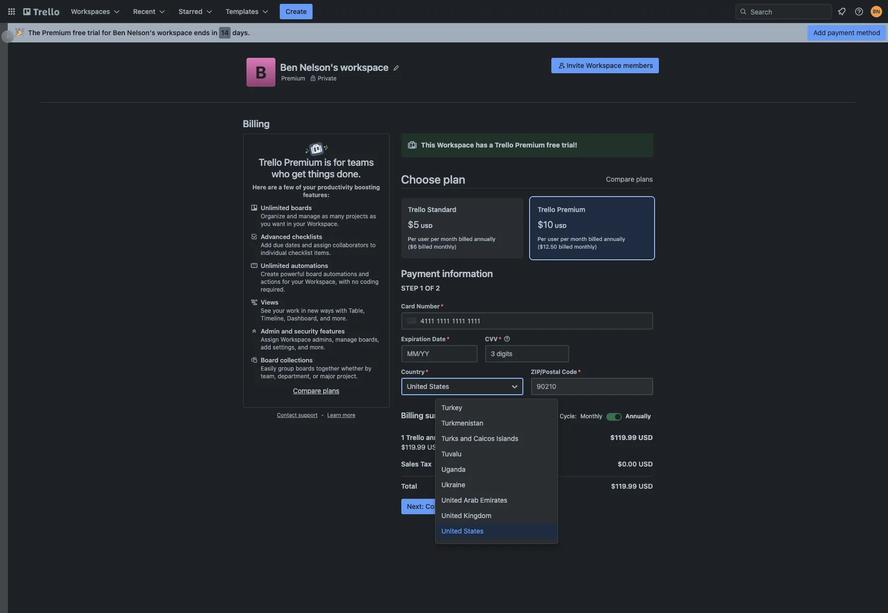 Task type: describe. For each thing, give the bounding box(es) containing it.
90210 text field
[[531, 378, 653, 395]]

billing summary
[[401, 411, 460, 420]]

support
[[298, 412, 318, 418]]

0 vertical spatial nelson's
[[127, 28, 155, 37]]

recent button
[[127, 4, 171, 19]]

plan
[[443, 173, 465, 186]]

cycle
[[560, 413, 575, 420]]

per user per month billed annually ($6 billed monthly)
[[408, 236, 496, 250]]

($12.50
[[538, 244, 557, 250]]

learn
[[327, 412, 341, 418]]

trello for trello premium
[[538, 206, 555, 214]]

learn more link
[[327, 412, 355, 419]]

method
[[857, 28, 881, 37]]

invite
[[567, 61, 584, 69]]

tuvalu
[[441, 450, 462, 458]]

and inside unlimited automations create powerful board automations and actions for your workspace, with no coding required.
[[359, 271, 369, 278]]

actions
[[261, 278, 281, 286]]

arab
[[464, 496, 479, 505]]

1 vertical spatial $119.99 usd
[[611, 482, 653, 491]]

tax
[[420, 460, 432, 468]]

turks
[[441, 435, 458, 443]]

for inside "trello premium is for teams who get things done."
[[334, 157, 345, 168]]

ben nelson's workspace
[[280, 62, 389, 73]]

create inside create button
[[286, 7, 307, 15]]

security
[[294, 328, 318, 335]]

group
[[278, 365, 294, 372]]

collections
[[280, 357, 313, 364]]

code
[[562, 368, 577, 376]]

your inside here are a few of your productivity boosting features:
[[303, 184, 316, 191]]

payment inside next: confirm payment button
[[453, 503, 481, 511]]

usd inside $5 usd
[[421, 223, 433, 229]]

projects
[[346, 213, 368, 220]]

has
[[476, 141, 488, 149]]

$10 usd
[[538, 219, 567, 230]]

boards inside unlimited boards organize and manage as many projects as you want in your workspace.
[[291, 204, 312, 212]]

0 vertical spatial for
[[102, 28, 111, 37]]

0 vertical spatial automations
[[291, 262, 328, 270]]

2 vertical spatial $119.99
[[611, 482, 637, 491]]

of for information
[[425, 284, 434, 292]]

0 vertical spatial a
[[489, 141, 493, 149]]

choose plan
[[401, 173, 465, 186]]

1 horizontal spatial states
[[464, 527, 484, 535]]

0 horizontal spatial ben
[[113, 28, 125, 37]]

table,
[[349, 307, 365, 315]]

0 horizontal spatial free
[[73, 28, 86, 37]]

sm image
[[557, 61, 567, 70]]

assign
[[261, 336, 279, 344]]

month for $10
[[571, 236, 587, 242]]

admin and security features assign workspace admins, manage boards, add settings, and more.
[[261, 328, 379, 351]]

trello for trello premium is for teams who get things done.
[[259, 157, 282, 168]]

monthly) for $5
[[434, 244, 457, 250]]

add inside advanced checklists add due dates and assign collaborators to individual checklist items.
[[261, 242, 272, 249]]

manage inside "admin and security features assign workspace admins, manage boards, add settings, and more."
[[335, 336, 357, 344]]

b button
[[247, 58, 275, 87]]

payment information step 1 of 2
[[401, 268, 493, 292]]

next:
[[407, 503, 424, 511]]

search image
[[740, 8, 747, 15]]

in inside views see your work in new ways with table, timeline, dashboard, and more.
[[301, 307, 306, 315]]

workspace inside "admin and security features assign workspace admins, manage boards, add settings, and more."
[[281, 336, 311, 344]]

license
[[449, 434, 472, 442]]

and inside unlimited boards organize and manage as many projects as you want in your workspace.
[[287, 213, 297, 220]]

switch to… image
[[7, 7, 16, 16]]

per for $5
[[408, 236, 417, 242]]

united arab emirates
[[441, 496, 507, 505]]

few
[[284, 184, 294, 191]]

united down ukraine
[[441, 496, 462, 505]]

2
[[436, 284, 440, 292]]

timeline,
[[261, 315, 285, 322]]

workspaces
[[71, 7, 110, 15]]

features:
[[303, 192, 329, 199]]

ben nelson (bennelson96) image
[[871, 6, 882, 17]]

are
[[268, 184, 277, 191]]

admins,
[[312, 336, 334, 344]]

$5
[[408, 219, 419, 230]]

with inside unlimited automations create powerful board automations and actions for your workspace, with no coding required.
[[339, 278, 350, 286]]

* left open cvv tooltip icon
[[499, 336, 502, 343]]

want
[[272, 220, 285, 228]]

premium right 'b' button
[[281, 75, 305, 82]]

1 vertical spatial automations
[[323, 271, 357, 278]]

card
[[401, 303, 415, 310]]

a inside here are a few of your productivity boosting features:
[[279, 184, 282, 191]]

boards,
[[359, 336, 379, 344]]

* right country
[[426, 368, 429, 376]]

0 horizontal spatial compare plans link
[[293, 387, 339, 395]]

zip/postal code *
[[531, 368, 581, 376]]

this workspace has a trello premium free trial!
[[421, 141, 577, 149]]

banner containing 🎉
[[8, 23, 888, 42]]

1 inside payment information step 1 of 2
[[420, 284, 423, 292]]

monthly) for $10
[[574, 244, 597, 250]]

easily
[[261, 365, 276, 372]]

standard
[[427, 206, 457, 214]]

and inside advanced checklists add due dates and assign collaborators to individual checklist items.
[[302, 242, 312, 249]]

annually
[[626, 413, 651, 420]]

workspace for invite
[[586, 61, 622, 69]]

cvv
[[485, 336, 498, 343]]

0 vertical spatial united states
[[407, 382, 449, 391]]

is
[[324, 157, 331, 168]]

billing for billing cycle : monthly
[[542, 413, 558, 420]]

billing for billing summary
[[401, 411, 423, 420]]

unlimited for unlimited automations
[[261, 262, 289, 270]]

boards inside 'board collections easily group boards together whether by team, department, or major project.'
[[296, 365, 315, 372]]

sales
[[401, 460, 419, 468]]

0 vertical spatial plans
[[636, 175, 653, 183]]

for inside unlimited automations create powerful board automations and actions for your workspace, with no coding required.
[[282, 278, 290, 286]]

contact support · learn more
[[277, 411, 355, 419]]

1 vertical spatial compare plans
[[293, 387, 339, 395]]

turks and caicos islands
[[441, 435, 519, 443]]

0 vertical spatial workspace
[[157, 28, 192, 37]]

trello premium
[[538, 206, 585, 214]]

invite workspace members
[[567, 61, 653, 69]]

* for expiration date *
[[447, 336, 450, 343]]

productivity
[[318, 184, 353, 191]]

things
[[308, 168, 335, 179]]

country *
[[401, 368, 429, 376]]

per user per month billed annually ($12.50 billed monthly)
[[538, 236, 625, 250]]

the
[[28, 28, 40, 37]]

here are a few of your productivity boosting features:
[[252, 184, 380, 199]]

add payment method
[[814, 28, 881, 37]]

done.
[[337, 168, 361, 179]]

collaborators
[[333, 242, 369, 249]]

tunisia
[[441, 388, 463, 396]]

1 vertical spatial free
[[547, 141, 560, 149]]

due
[[273, 242, 283, 249]]

0 notifications image
[[836, 6, 848, 17]]

private
[[318, 75, 337, 82]]

your inside views see your work in new ways with table, timeline, dashboard, and more.
[[273, 307, 285, 315]]

2 as from the left
[[370, 213, 376, 220]]

🎉 the premium free trial for ben nelson's workspace ends in 14 days.
[[15, 28, 250, 37]]

premium left trial!
[[515, 141, 545, 149]]

ways
[[320, 307, 334, 315]]

0 horizontal spatial states
[[429, 382, 449, 391]]

($6
[[408, 244, 417, 250]]

next: confirm payment
[[407, 503, 481, 511]]

team,
[[261, 373, 276, 380]]

payment
[[401, 268, 440, 279]]

$0.00 usd
[[618, 460, 653, 468]]

united up the uruguay
[[441, 527, 462, 535]]

1 vertical spatial workspace
[[340, 62, 389, 73]]

islands
[[497, 435, 519, 443]]

🎉
[[15, 28, 24, 37]]

usd right the $0.00
[[639, 460, 653, 468]]

advanced checklists add due dates and assign collaborators to individual checklist items.
[[261, 233, 376, 257]]

compare for 'compare plans' "link" to the top
[[606, 175, 635, 183]]

unlimited boards organize and manage as many projects as you want in your workspace.
[[261, 204, 376, 228]]



Task type: locate. For each thing, give the bounding box(es) containing it.
of right few
[[296, 184, 302, 191]]

month down trello premium
[[571, 236, 587, 242]]

0 horizontal spatial billing
[[243, 118, 270, 129]]

2 horizontal spatial for
[[334, 157, 345, 168]]

work
[[286, 307, 300, 315]]

user up '($12.50'
[[548, 236, 559, 242]]

0 horizontal spatial payment
[[453, 503, 481, 511]]

1
[[420, 284, 423, 292], [401, 434, 404, 442]]

and up settings,
[[281, 328, 293, 335]]

compare plans
[[606, 175, 653, 183], [293, 387, 339, 395]]

workspace inside button
[[586, 61, 622, 69]]

unlimited inside unlimited boards organize and manage as many projects as you want in your workspace.
[[261, 204, 289, 212]]

manage up workspace.
[[299, 213, 320, 220]]

* for card number *
[[441, 303, 444, 310]]

your up features:
[[303, 184, 316, 191]]

1 vertical spatial $119.99
[[401, 443, 426, 451]]

per down $5 usd
[[431, 236, 439, 242]]

0 horizontal spatial nelson's
[[127, 28, 155, 37]]

in up dashboard,
[[301, 307, 306, 315]]

1 horizontal spatial free
[[547, 141, 560, 149]]

trello for trello standard
[[408, 206, 426, 214]]

0 horizontal spatial add
[[261, 242, 272, 249]]

project.
[[337, 373, 358, 380]]

1 per from the left
[[431, 236, 439, 242]]

user inside per user per month billed annually ($12.50 billed monthly)
[[548, 236, 559, 242]]

templates button
[[220, 4, 274, 19]]

annually inside per user per month billed annually ($12.50 billed monthly)
[[604, 236, 625, 242]]

1 trello annual license $119.99 usd each
[[401, 434, 472, 451]]

as up workspace.
[[322, 213, 328, 220]]

1 horizontal spatial month
[[571, 236, 587, 242]]

with right ways
[[336, 307, 347, 315]]

individual
[[261, 249, 287, 257]]

0 vertical spatial states
[[429, 382, 449, 391]]

1 vertical spatial unlimited
[[261, 262, 289, 270]]

$119.99 up sales tax
[[401, 443, 426, 451]]

united down country *
[[407, 382, 428, 391]]

of inside payment information step 1 of 2
[[425, 284, 434, 292]]

for right is
[[334, 157, 345, 168]]

ends
[[194, 28, 210, 37]]

annually for $10
[[604, 236, 625, 242]]

expiration date *
[[401, 336, 450, 343]]

free left trial!
[[547, 141, 560, 149]]

a right are in the left of the page
[[279, 184, 282, 191]]

2 user from the left
[[548, 236, 559, 242]]

and
[[287, 213, 297, 220], [302, 242, 312, 249], [359, 271, 369, 278], [320, 315, 330, 322], [281, 328, 293, 335], [298, 344, 308, 351], [460, 435, 472, 443]]

trello up "$5"
[[408, 206, 426, 214]]

0 horizontal spatial workspace
[[281, 336, 311, 344]]

more. down admins,
[[310, 344, 325, 351]]

1 vertical spatial more.
[[310, 344, 325, 351]]

of for are
[[296, 184, 302, 191]]

manage down 'features'
[[335, 336, 357, 344]]

with inside views see your work in new ways with table, timeline, dashboard, and more.
[[336, 307, 347, 315]]

primary element
[[0, 0, 888, 23]]

trello up who
[[259, 157, 282, 168]]

1 horizontal spatial manage
[[335, 336, 357, 344]]

nelson's
[[127, 28, 155, 37], [300, 62, 338, 73]]

unlimited
[[261, 204, 289, 212], [261, 262, 289, 270]]

per for $5
[[431, 236, 439, 242]]

2 vertical spatial workspace
[[281, 336, 311, 344]]

premium inside banner
[[42, 28, 71, 37]]

states down kingdom
[[464, 527, 484, 535]]

cvv *
[[485, 336, 502, 343]]

trello up '$10'
[[538, 206, 555, 214]]

1 vertical spatial a
[[279, 184, 282, 191]]

1 vertical spatial workspace
[[437, 141, 474, 149]]

organize
[[261, 213, 285, 220]]

compare for leftmost 'compare plans' "link"
[[293, 387, 321, 395]]

for down 'powerful'
[[282, 278, 290, 286]]

and up "collections" at the left
[[298, 344, 308, 351]]

department,
[[278, 373, 311, 380]]

features
[[320, 328, 345, 335]]

in left 14
[[212, 28, 217, 37]]

0 horizontal spatial month
[[441, 236, 457, 242]]

usd down the annual
[[427, 443, 441, 451]]

unlimited down individual
[[261, 262, 289, 270]]

nelson's down recent
[[127, 28, 155, 37]]

and down ways
[[320, 315, 330, 322]]

monthly) inside the 'per user per month billed annually ($6 billed monthly)'
[[434, 244, 457, 250]]

1 horizontal spatial per
[[538, 236, 546, 242]]

0 vertical spatial with
[[339, 278, 350, 286]]

usd inside 1 trello annual license $119.99 usd each
[[427, 443, 441, 451]]

as
[[322, 213, 328, 220], [370, 213, 376, 220]]

boards
[[291, 204, 312, 212], [296, 365, 315, 372]]

in
[[212, 28, 217, 37], [287, 220, 292, 228], [301, 307, 306, 315]]

and down checklists
[[302, 242, 312, 249]]

2 horizontal spatial workspace
[[586, 61, 622, 69]]

0 vertical spatial manage
[[299, 213, 320, 220]]

1 vertical spatial 1
[[401, 434, 404, 442]]

1 horizontal spatial in
[[287, 220, 292, 228]]

1 horizontal spatial for
[[282, 278, 290, 286]]

payment up united kingdom at the bottom of page
[[453, 503, 481, 511]]

or
[[313, 373, 318, 380]]

no
[[352, 278, 359, 286]]

1 vertical spatial united states
[[441, 527, 484, 535]]

total
[[401, 482, 417, 491]]

1 vertical spatial states
[[464, 527, 484, 535]]

1 inside 1 trello annual license $119.99 usd each
[[401, 434, 404, 442]]

1 horizontal spatial billing
[[401, 411, 423, 420]]

add
[[814, 28, 826, 37], [261, 242, 272, 249]]

information
[[442, 268, 493, 279]]

workspace left has
[[437, 141, 474, 149]]

1 horizontal spatial nelson's
[[300, 62, 338, 73]]

monthly) inside per user per month billed annually ($12.50 billed monthly)
[[574, 244, 597, 250]]

per inside per user per month billed annually ($12.50 billed monthly)
[[561, 236, 569, 242]]

1 horizontal spatial annually
[[604, 236, 625, 242]]

uganda
[[441, 465, 466, 474]]

month inside the 'per user per month billed annually ($6 billed monthly)'
[[441, 236, 457, 242]]

Search field
[[747, 4, 832, 19]]

more. inside views see your work in new ways with table, timeline, dashboard, and more.
[[332, 315, 347, 322]]

in inside unlimited boards organize and manage as many projects as you want in your workspace.
[[287, 220, 292, 228]]

1 horizontal spatial plans
[[636, 175, 653, 183]]

1 vertical spatial for
[[334, 157, 345, 168]]

$5 usd
[[408, 219, 433, 230]]

premium right the
[[42, 28, 71, 37]]

per inside the 'per user per month billed annually ($6 billed monthly)'
[[408, 236, 417, 242]]

and down turkmenistan
[[460, 435, 472, 443]]

* right code
[[578, 368, 581, 376]]

per up '($12.50'
[[538, 236, 546, 242]]

days.
[[232, 28, 250, 37]]

1 horizontal spatial as
[[370, 213, 376, 220]]

usd right '$10'
[[555, 223, 567, 229]]

as right projects
[[370, 213, 376, 220]]

views
[[261, 299, 279, 306]]

1 monthly) from the left
[[434, 244, 457, 250]]

free left the trial
[[73, 28, 86, 37]]

0 vertical spatial compare plans
[[606, 175, 653, 183]]

and inside views see your work in new ways with table, timeline, dashboard, and more.
[[320, 315, 330, 322]]

number
[[417, 303, 440, 310]]

unlimited for unlimited boards
[[261, 204, 289, 212]]

workspace
[[586, 61, 622, 69], [437, 141, 474, 149], [281, 336, 311, 344]]

add up individual
[[261, 242, 272, 249]]

per for $10
[[538, 236, 546, 242]]

1 vertical spatial of
[[425, 284, 434, 292]]

0 horizontal spatial annually
[[474, 236, 496, 242]]

1 vertical spatial nelson's
[[300, 62, 338, 73]]

per down "$10 usd" at the right
[[561, 236, 569, 242]]

more. down ways
[[332, 315, 347, 322]]

0 horizontal spatial as
[[322, 213, 328, 220]]

add down search field
[[814, 28, 826, 37]]

premium up "$10 usd" at the right
[[557, 206, 585, 214]]

back to home image
[[23, 4, 59, 19]]

your up checklists
[[293, 220, 305, 228]]

workspace for this
[[437, 141, 474, 149]]

this
[[421, 141, 435, 149]]

your inside unlimited automations create powerful board automations and actions for your workspace, with no coding required.
[[291, 278, 304, 286]]

annually for $5
[[474, 236, 496, 242]]

1 vertical spatial boards
[[296, 365, 315, 372]]

billing
[[243, 118, 270, 129], [401, 411, 423, 420], [542, 413, 558, 420]]

0 horizontal spatial a
[[279, 184, 282, 191]]

1 up sales
[[401, 434, 404, 442]]

$119.99 usd down $0.00 usd
[[611, 482, 653, 491]]

0 horizontal spatial manage
[[299, 213, 320, 220]]

united
[[407, 382, 428, 391], [441, 496, 462, 505], [441, 512, 462, 520], [441, 527, 462, 535]]

2 per from the left
[[538, 236, 546, 242]]

workspace.
[[307, 220, 339, 228]]

0 horizontal spatial user
[[418, 236, 429, 242]]

settings,
[[273, 344, 296, 351]]

0 vertical spatial boards
[[291, 204, 312, 212]]

$119.99 usd down annually
[[610, 434, 653, 442]]

1 horizontal spatial more.
[[332, 315, 347, 322]]

1 horizontal spatial workspace
[[437, 141, 474, 149]]

1 annually from the left
[[474, 236, 496, 242]]

1 vertical spatial with
[[336, 307, 347, 315]]

next: confirm payment button
[[401, 499, 487, 515]]

payment inside the add payment method link
[[828, 28, 855, 37]]

0 vertical spatial unlimited
[[261, 204, 289, 212]]

coding
[[360, 278, 379, 286]]

members
[[623, 61, 653, 69]]

confetti image
[[15, 28, 24, 37]]

assign
[[314, 242, 331, 249]]

0 horizontal spatial per
[[408, 236, 417, 242]]

your up timeline,
[[273, 307, 285, 315]]

usd down annually
[[638, 434, 653, 442]]

0 vertical spatial $119.99 usd
[[610, 434, 653, 442]]

2 vertical spatial for
[[282, 278, 290, 286]]

with left no
[[339, 278, 350, 286]]

1 vertical spatial in
[[287, 220, 292, 228]]

0 horizontal spatial per
[[431, 236, 439, 242]]

1 horizontal spatial user
[[548, 236, 559, 242]]

0 vertical spatial compare plans link
[[606, 175, 653, 184]]

automations up board
[[291, 262, 328, 270]]

unlimited automations create powerful board automations and actions for your workspace, with no coding required.
[[261, 262, 379, 293]]

add payment method link
[[808, 25, 886, 41]]

*
[[441, 303, 444, 310], [447, 336, 450, 343], [499, 336, 502, 343], [426, 368, 429, 376], [578, 368, 581, 376]]

confirm
[[426, 503, 451, 511]]

1 as from the left
[[322, 213, 328, 220]]

user inside the 'per user per month billed annually ($6 billed monthly)'
[[418, 236, 429, 242]]

0 vertical spatial 1
[[420, 284, 423, 292]]

who
[[272, 168, 290, 179]]

emirates
[[480, 496, 507, 505]]

* right number in the left of the page
[[441, 303, 444, 310]]

1 month from the left
[[441, 236, 457, 242]]

* for zip/postal code *
[[578, 368, 581, 376]]

1 horizontal spatial of
[[425, 284, 434, 292]]

card number *
[[401, 303, 444, 310]]

compare inside "link"
[[606, 175, 635, 183]]

1 horizontal spatial per
[[561, 236, 569, 242]]

country
[[401, 368, 425, 376]]

free
[[73, 28, 86, 37], [547, 141, 560, 149]]

with
[[339, 278, 350, 286], [336, 307, 347, 315]]

recent
[[133, 7, 155, 15]]

premium inside "trello premium is for teams who get things done."
[[284, 157, 322, 168]]

1 vertical spatial add
[[261, 242, 272, 249]]

of inside here are a few of your productivity boosting features:
[[296, 184, 302, 191]]

and up coding
[[359, 271, 369, 278]]

items.
[[314, 249, 331, 257]]

add inside the add payment method link
[[814, 28, 826, 37]]

1 right step
[[420, 284, 423, 292]]

usd inside "$10 usd"
[[555, 223, 567, 229]]

open cvv tooltip image
[[503, 336, 510, 342]]

$119.99 down the $0.00
[[611, 482, 637, 491]]

more. inside "admin and security features assign workspace admins, manage boards, add settings, and more."
[[310, 344, 325, 351]]

per up ($6
[[408, 236, 417, 242]]

ben right the trial
[[113, 28, 125, 37]]

workspaces button
[[65, 4, 125, 19]]

boards down features:
[[291, 204, 312, 212]]

0 vertical spatial in
[[212, 28, 217, 37]]

your inside unlimited boards organize and manage as many projects as you want in your workspace.
[[293, 220, 305, 228]]

1 horizontal spatial compare
[[606, 175, 635, 183]]

0 horizontal spatial compare plans
[[293, 387, 339, 395]]

month inside per user per month billed annually ($12.50 billed monthly)
[[571, 236, 587, 242]]

here
[[252, 184, 266, 191]]

1 vertical spatial plans
[[323, 387, 339, 395]]

user
[[418, 236, 429, 242], [548, 236, 559, 242]]

sales tax
[[401, 460, 432, 468]]

united states down country *
[[407, 382, 449, 391]]

trello inside "trello premium is for teams who get things done."
[[259, 157, 282, 168]]

trello inside 1 trello annual license $119.99 usd each
[[406, 434, 424, 442]]

nelson's up private
[[300, 62, 338, 73]]

0 vertical spatial $119.99
[[610, 434, 637, 442]]

trello left the annual
[[406, 434, 424, 442]]

unlimited inside unlimited automations create powerful board automations and actions for your workspace, with no coding required.
[[261, 262, 289, 270]]

states
[[429, 382, 449, 391], [464, 527, 484, 535]]

2 horizontal spatial billing
[[542, 413, 558, 420]]

annually inside the 'per user per month billed annually ($6 billed monthly)'
[[474, 236, 496, 242]]

2 per from the left
[[561, 236, 569, 242]]

1 horizontal spatial 1
[[420, 284, 423, 292]]

0 horizontal spatial plans
[[323, 387, 339, 395]]

1 user from the left
[[418, 236, 429, 242]]

1 per from the left
[[408, 236, 417, 242]]

0 vertical spatial payment
[[828, 28, 855, 37]]

per for $10
[[561, 236, 569, 242]]

compare
[[606, 175, 635, 183], [293, 387, 321, 395]]

major
[[320, 373, 335, 380]]

month for $5
[[441, 236, 457, 242]]

teams
[[347, 157, 374, 168]]

trial!
[[562, 141, 577, 149]]

manage inside unlimited boards organize and manage as many projects as you want in your workspace.
[[299, 213, 320, 220]]

2 month from the left
[[571, 236, 587, 242]]

states up turkey
[[429, 382, 449, 391]]

0 horizontal spatial monthly)
[[434, 244, 457, 250]]

$119.99 inside 1 trello annual license $119.99 usd each
[[401, 443, 426, 451]]

workspace right invite at the right top
[[586, 61, 622, 69]]

united states down united kingdom at the bottom of page
[[441, 527, 484, 535]]

0 horizontal spatial in
[[212, 28, 217, 37]]

1 vertical spatial manage
[[335, 336, 357, 344]]

payment
[[828, 28, 855, 37], [453, 503, 481, 511]]

user down $5 usd
[[418, 236, 429, 242]]

together
[[316, 365, 340, 372]]

get
[[292, 168, 306, 179]]

open information menu image
[[854, 7, 864, 16]]

create inside unlimited automations create powerful board automations and actions for your workspace, with no coding required.
[[261, 271, 279, 278]]

billing for billing
[[243, 118, 270, 129]]

1 horizontal spatial compare plans link
[[606, 175, 653, 184]]

2 monthly) from the left
[[574, 244, 597, 250]]

monthly) right ($6
[[434, 244, 457, 250]]

1 horizontal spatial a
[[489, 141, 493, 149]]

boards down "collections" at the left
[[296, 365, 315, 372]]

user for $5
[[418, 236, 429, 242]]

united states
[[407, 382, 449, 391], [441, 527, 484, 535]]

1 horizontal spatial compare plans
[[606, 175, 653, 183]]

0 horizontal spatial of
[[296, 184, 302, 191]]

2 annually from the left
[[604, 236, 625, 242]]

payment down 0 notifications image
[[828, 28, 855, 37]]

more. for features
[[310, 344, 325, 351]]

1 vertical spatial ben
[[280, 62, 297, 73]]

0 vertical spatial compare
[[606, 175, 635, 183]]

automations up no
[[323, 271, 357, 278]]

trial
[[87, 28, 100, 37]]

of left 2
[[425, 284, 434, 292]]

1 horizontal spatial add
[[814, 28, 826, 37]]

0 horizontal spatial more.
[[310, 344, 325, 351]]

0 horizontal spatial workspace
[[157, 28, 192, 37]]

a right has
[[489, 141, 493, 149]]

0 horizontal spatial compare
[[293, 387, 321, 395]]

board collections easily group boards together whether by team, department, or major project.
[[261, 357, 372, 380]]

views see your work in new ways with table, timeline, dashboard, and more.
[[261, 299, 365, 322]]

in right want
[[287, 220, 292, 228]]

1 vertical spatial create
[[261, 271, 279, 278]]

1 horizontal spatial ben
[[280, 62, 297, 73]]

your down 'powerful'
[[291, 278, 304, 286]]

0 horizontal spatial for
[[102, 28, 111, 37]]

1 vertical spatial compare plans link
[[293, 387, 339, 395]]

dates
[[285, 242, 300, 249]]

workspace down security
[[281, 336, 311, 344]]

usd right "$5"
[[421, 223, 433, 229]]

0 horizontal spatial 1
[[401, 434, 404, 442]]

trello premium is for teams who get things done.
[[259, 157, 374, 179]]

starred button
[[173, 4, 218, 19]]

$119.99 usd
[[610, 434, 653, 442], [611, 482, 653, 491]]

month down standard
[[441, 236, 457, 242]]

premium up get
[[284, 157, 322, 168]]

0 horizontal spatial create
[[261, 271, 279, 278]]

board
[[261, 357, 278, 364]]

* right date
[[447, 336, 450, 343]]

1 vertical spatial payment
[[453, 503, 481, 511]]

banner
[[8, 23, 888, 42]]

1 vertical spatial compare
[[293, 387, 321, 395]]

ben right b in the top left of the page
[[280, 62, 297, 73]]

per inside the 'per user per month billed annually ($6 billed monthly)'
[[431, 236, 439, 242]]

automations
[[291, 262, 328, 270], [323, 271, 357, 278]]

contact support link
[[277, 412, 318, 419]]

premium
[[42, 28, 71, 37], [281, 75, 305, 82], [515, 141, 545, 149], [284, 157, 322, 168], [557, 206, 585, 214]]

more.
[[332, 315, 347, 322], [310, 344, 325, 351]]

board
[[306, 271, 322, 278]]

1 unlimited from the top
[[261, 204, 289, 212]]

and right organize
[[287, 213, 297, 220]]

more. for work
[[332, 315, 347, 322]]

united down next: confirm payment
[[441, 512, 462, 520]]

usd down $0.00 usd
[[639, 482, 653, 491]]

trello standard
[[408, 206, 457, 214]]

usd
[[421, 223, 433, 229], [555, 223, 567, 229], [638, 434, 653, 442], [427, 443, 441, 451], [639, 460, 653, 468], [639, 482, 653, 491]]

$119.99 down annually
[[610, 434, 637, 442]]

0 vertical spatial create
[[286, 7, 307, 15]]

for right the trial
[[102, 28, 111, 37]]

trello right has
[[495, 141, 514, 149]]

choose
[[401, 173, 441, 186]]

per inside per user per month billed annually ($12.50 billed monthly)
[[538, 236, 546, 242]]

unlimited up organize
[[261, 204, 289, 212]]

2 unlimited from the top
[[261, 262, 289, 270]]

14
[[221, 28, 229, 37]]

user for $10
[[548, 236, 559, 242]]

monthly) right '($12.50'
[[574, 244, 597, 250]]

caicos
[[474, 435, 495, 443]]



Task type: vqa. For each thing, say whether or not it's contained in the screenshot.
1st sm icon from the top of the page
no



